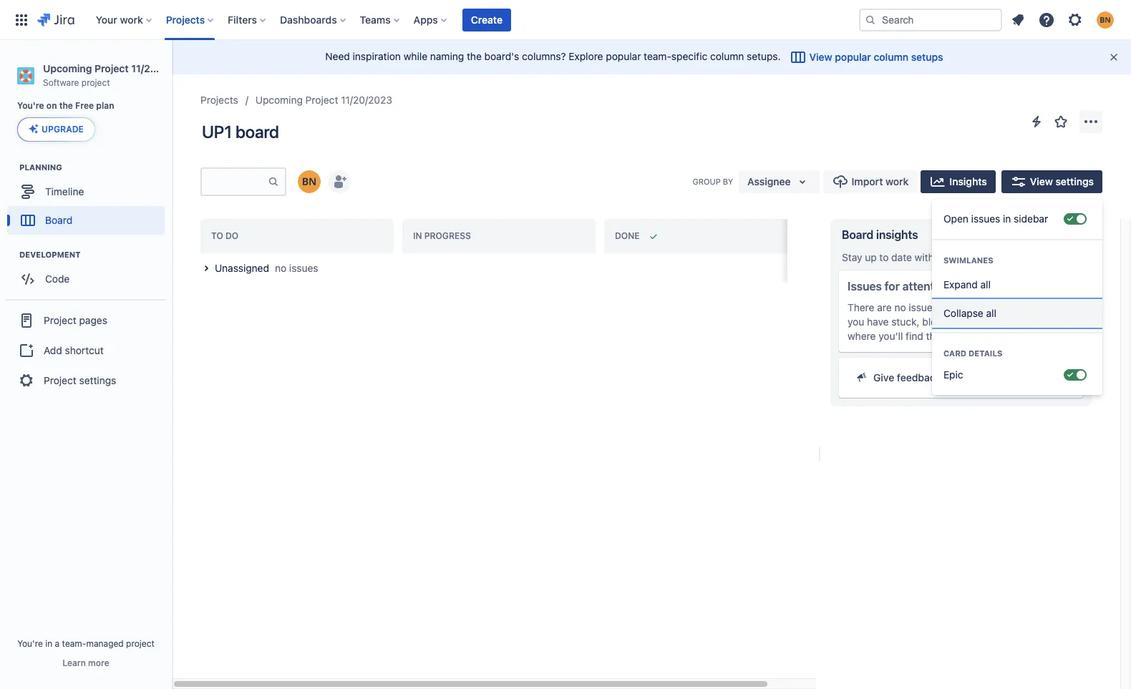 Task type: describe. For each thing, give the bounding box(es) containing it.
need
[[325, 50, 350, 62]]

2 horizontal spatial in
[[1003, 213, 1012, 225]]

automations menu button icon image
[[1028, 113, 1046, 130]]

group containing project pages
[[6, 300, 166, 401]]

unassigned no issues
[[215, 262, 318, 274]]

1 vertical spatial more
[[88, 658, 109, 669]]

expand all
[[944, 279, 991, 291]]

to do
[[211, 231, 239, 241]]

learn more for the leftmost the learn more button
[[63, 658, 109, 669]]

dismiss image
[[1109, 52, 1120, 63]]

feedback
[[897, 372, 941, 384]]

0 horizontal spatial popular
[[606, 50, 641, 62]]

you're for you're on the free plan
[[17, 100, 44, 111]]

setups.
[[747, 50, 781, 62]]

give feedback button
[[848, 367, 1075, 390]]

project inside upcoming project 11/20/2023 software project
[[82, 77, 110, 88]]

apps button
[[409, 8, 453, 31]]

details
[[969, 349, 1003, 358]]

development
[[19, 250, 81, 259]]

close insights panel image
[[1066, 226, 1084, 244]]

import work
[[852, 175, 909, 188]]

are
[[878, 302, 892, 314]]

board's
[[485, 50, 520, 62]]

0 vertical spatial team-
[[644, 50, 672, 62]]

do
[[226, 231, 239, 241]]

collapse all button
[[932, 299, 1103, 328]]

free
[[75, 100, 94, 111]]

in inside board insights dialog
[[985, 251, 993, 264]]

project up add
[[44, 314, 76, 327]]

apps
[[414, 13, 438, 25]]

progress
[[424, 231, 471, 241]]

your
[[937, 251, 958, 264]]

project down need
[[306, 94, 338, 106]]

have
[[867, 316, 889, 328]]

add shortcut button
[[6, 337, 166, 365]]

0 vertical spatial attention
[[903, 280, 951, 293]]

on
[[46, 100, 57, 111]]

create button
[[463, 8, 511, 31]]

planning
[[19, 163, 62, 172]]

feedback icon image
[[857, 372, 868, 383]]

projects for projects dropdown button at the left
[[166, 13, 205, 25]]

development image
[[2, 247, 19, 264]]

teams
[[360, 13, 391, 25]]

upcoming project 11/20/2023 link
[[256, 92, 392, 109]]

import work link
[[823, 170, 918, 193]]

add people image
[[331, 173, 348, 191]]

more image
[[1083, 113, 1100, 130]]

refresh insights panel image
[[1049, 226, 1066, 244]]

collapse all
[[944, 307, 997, 319]]

0 vertical spatial for
[[885, 280, 900, 293]]

give feedback
[[874, 372, 941, 384]]

issues
[[848, 280, 882, 293]]

epic
[[944, 369, 964, 381]]

open issues in sidebar
[[944, 213, 1049, 225]]

now.
[[1024, 302, 1046, 314]]

help image
[[1038, 11, 1056, 28]]

need inspiration while naming the board's columns? explore popular team-specific column setups.
[[325, 50, 781, 62]]

to
[[880, 251, 889, 264]]

stay
[[842, 251, 863, 264]]

dashboards button
[[276, 8, 351, 31]]

is
[[1066, 316, 1074, 328]]

blocked
[[923, 316, 959, 328]]

with
[[915, 251, 934, 264]]

ben nelson image
[[298, 170, 321, 193]]

upcoming for upcoming project 11/20/2023 software project
[[43, 62, 92, 74]]

planning group
[[7, 162, 171, 239]]

where
[[848, 330, 876, 342]]

0 vertical spatial the
[[467, 50, 482, 62]]

explore
[[569, 50, 603, 62]]

inspiration
[[353, 50, 401, 62]]

import
[[852, 175, 883, 188]]

swimlanes
[[944, 256, 994, 265]]

settings for project settings
[[79, 375, 116, 387]]

appswitcher icon image
[[13, 11, 30, 28]]

board
[[236, 122, 279, 142]]

timeline
[[45, 185, 84, 198]]

insights
[[877, 228, 918, 241]]

popular inside view popular column setups button
[[835, 51, 872, 63]]

projects button
[[162, 8, 219, 31]]

this
[[1047, 316, 1063, 328]]

your work button
[[91, 8, 157, 31]]

up1
[[202, 122, 232, 142]]

create
[[471, 13, 503, 25]]

assignee button
[[739, 170, 820, 193]]

project down add
[[44, 375, 76, 387]]

settings for view settings
[[1056, 175, 1094, 188]]

development group
[[7, 249, 171, 298]]

you'll
[[879, 330, 903, 342]]

progress.
[[996, 251, 1040, 264]]

view popular column setups
[[810, 51, 944, 63]]

filters
[[228, 13, 257, 25]]

1 vertical spatial learn
[[63, 658, 86, 669]]

0 vertical spatial learn more button
[[956, 329, 1009, 344]]

more inside board insights dialog
[[985, 330, 1009, 342]]

collapse
[[944, 307, 984, 319]]

project settings link
[[6, 365, 166, 397]]

by
[[723, 177, 734, 186]]

them.
[[926, 330, 953, 342]]

column inside view popular column setups button
[[874, 51, 909, 63]]

learn inside board insights dialog
[[956, 330, 982, 342]]

dashboards
[[280, 13, 337, 25]]

open
[[944, 213, 969, 225]]



Task type: locate. For each thing, give the bounding box(es) containing it.
projects up up1
[[201, 94, 238, 106]]

timeline link
[[7, 178, 165, 206]]

projects
[[166, 13, 205, 25], [201, 94, 238, 106]]

0 horizontal spatial learn
[[63, 658, 86, 669]]

0 horizontal spatial in
[[45, 639, 52, 650]]

column left "setups"
[[874, 51, 909, 63]]

2 vertical spatial work
[[960, 251, 983, 264]]

all for collapse all
[[987, 307, 997, 319]]

software
[[43, 77, 79, 88]]

11/20/2023 down projects dropdown button at the left
[[131, 62, 185, 74]]

1 vertical spatial the
[[59, 100, 73, 111]]

upcoming
[[43, 62, 92, 74], [256, 94, 303, 106]]

code
[[45, 273, 70, 285]]

issues inside there are no issues for attention right now. once you have stuck, blocked or flagged issues, this is where you'll find them.
[[909, 302, 938, 314]]

1 horizontal spatial view
[[1030, 175, 1053, 188]]

projects up sidebar navigation icon
[[166, 13, 205, 25]]

view popular column setups button
[[781, 46, 952, 69]]

add
[[44, 344, 62, 357]]

0 vertical spatial in
[[1003, 213, 1012, 225]]

1 vertical spatial learn more button
[[63, 658, 109, 670]]

you
[[848, 316, 865, 328]]

upcoming up the software at the top of page
[[43, 62, 92, 74]]

your profile and settings image
[[1097, 11, 1114, 28]]

1 you're from the top
[[17, 100, 44, 111]]

1 horizontal spatial no
[[895, 302, 906, 314]]

popular
[[606, 50, 641, 62], [835, 51, 872, 63]]

managed
[[86, 639, 124, 650]]

1 vertical spatial upcoming
[[256, 94, 303, 106]]

board insights
[[842, 228, 918, 241]]

popular right the explore
[[606, 50, 641, 62]]

view for view settings
[[1030, 175, 1053, 188]]

0 horizontal spatial column
[[710, 50, 744, 62]]

you're on the free plan
[[17, 100, 114, 111]]

more
[[985, 330, 1009, 342], [88, 658, 109, 669]]

1 horizontal spatial in
[[985, 251, 993, 264]]

work inside popup button
[[120, 13, 143, 25]]

issues for attention
[[848, 280, 951, 293]]

1 vertical spatial no
[[895, 302, 906, 314]]

in left sidebar
[[1003, 213, 1012, 225]]

the right on in the top of the page
[[59, 100, 73, 111]]

you're left a
[[17, 639, 43, 650]]

1 vertical spatial 11/20/2023
[[341, 94, 392, 106]]

group
[[693, 177, 721, 186]]

projects inside dropdown button
[[166, 13, 205, 25]]

issues,
[[1012, 316, 1044, 328]]

upcoming inside upcoming project 11/20/2023 software project
[[43, 62, 92, 74]]

1 horizontal spatial learn
[[956, 330, 982, 342]]

1 horizontal spatial project
[[126, 639, 155, 650]]

the
[[467, 50, 482, 62], [59, 100, 73, 111]]

star up1 board image
[[1053, 113, 1070, 130]]

more down flagged
[[985, 330, 1009, 342]]

learn more down "you're in a team-managed project"
[[63, 658, 109, 669]]

1 vertical spatial work
[[886, 175, 909, 188]]

banner containing your work
[[0, 0, 1132, 40]]

the right naming
[[467, 50, 482, 62]]

naming
[[430, 50, 464, 62]]

search image
[[865, 14, 877, 25]]

settings
[[1056, 175, 1094, 188], [79, 375, 116, 387]]

shortcut
[[65, 344, 104, 357]]

view settings
[[1030, 175, 1094, 188]]

1 horizontal spatial column
[[874, 51, 909, 63]]

0 vertical spatial view
[[810, 51, 833, 63]]

you're left on in the top of the page
[[17, 100, 44, 111]]

all for expand all
[[981, 279, 991, 291]]

up1 board
[[202, 122, 279, 142]]

no up stuck,
[[895, 302, 906, 314]]

project pages
[[44, 314, 107, 327]]

projects link
[[201, 92, 238, 109]]

swimlanes group
[[932, 239, 1103, 332]]

0 horizontal spatial project
[[82, 77, 110, 88]]

right
[[1000, 302, 1022, 314]]

0 horizontal spatial more
[[88, 658, 109, 669]]

columns?
[[522, 50, 566, 62]]

0 horizontal spatial learn more
[[63, 658, 109, 669]]

expand
[[944, 279, 978, 291]]

0 horizontal spatial learn more button
[[63, 658, 109, 670]]

learn
[[956, 330, 982, 342], [63, 658, 86, 669]]

you're for you're in a team-managed project
[[17, 639, 43, 650]]

1 vertical spatial all
[[987, 307, 997, 319]]

1 horizontal spatial upcoming
[[256, 94, 303, 106]]

no right 'unassigned'
[[275, 262, 287, 274]]

learn down or on the right
[[956, 330, 982, 342]]

work
[[120, 13, 143, 25], [886, 175, 909, 188], [960, 251, 983, 264]]

0 vertical spatial projects
[[166, 13, 205, 25]]

sidebar
[[1014, 213, 1049, 225]]

0 vertical spatial 11/20/2023
[[131, 62, 185, 74]]

work for your work
[[120, 13, 143, 25]]

board inside dialog
[[842, 228, 874, 241]]

sidebar navigation image
[[156, 57, 188, 86]]

view
[[810, 51, 833, 63], [1030, 175, 1053, 188]]

1 horizontal spatial learn more button
[[956, 329, 1009, 344]]

issues right open
[[972, 213, 1001, 225]]

project up plan
[[82, 77, 110, 88]]

2 vertical spatial issues
[[909, 302, 938, 314]]

banner
[[0, 0, 1132, 40]]

1 vertical spatial settings
[[79, 375, 116, 387]]

attention up or on the right
[[956, 302, 998, 314]]

0 vertical spatial more
[[985, 330, 1009, 342]]

2 horizontal spatial work
[[960, 251, 983, 264]]

1 vertical spatial for
[[941, 302, 954, 314]]

0 vertical spatial all
[[981, 279, 991, 291]]

1 vertical spatial projects
[[201, 94, 238, 106]]

1 horizontal spatial popular
[[835, 51, 872, 63]]

learn down "you're in a team-managed project"
[[63, 658, 86, 669]]

insights
[[950, 175, 987, 188]]

view up sidebar
[[1030, 175, 1053, 188]]

your
[[96, 13, 117, 25]]

1 vertical spatial in
[[985, 251, 993, 264]]

attention down with
[[903, 280, 951, 293]]

insights button
[[921, 170, 996, 193]]

2 you're from the top
[[17, 639, 43, 650]]

0 vertical spatial learn
[[956, 330, 982, 342]]

1 vertical spatial issues
[[289, 262, 318, 274]]

1 horizontal spatial issues
[[909, 302, 938, 314]]

view right setups.
[[810, 51, 833, 63]]

0 vertical spatial settings
[[1056, 175, 1094, 188]]

work right import
[[886, 175, 909, 188]]

notifications image
[[1010, 11, 1027, 28]]

for inside there are no issues for attention right now. once you have stuck, blocked or flagged issues, this is where you'll find them.
[[941, 302, 954, 314]]

11/20/2023 inside upcoming project 11/20/2023 software project
[[131, 62, 185, 74]]

1 horizontal spatial for
[[941, 302, 954, 314]]

more down the managed
[[88, 658, 109, 669]]

code link
[[7, 265, 165, 294]]

in left progress.
[[985, 251, 993, 264]]

give
[[874, 372, 895, 384]]

primary element
[[9, 0, 859, 40]]

all inside expand all button
[[981, 279, 991, 291]]

1 vertical spatial view
[[1030, 175, 1053, 188]]

projects for projects "link"
[[201, 94, 238, 106]]

board for board insights
[[842, 228, 874, 241]]

0 vertical spatial project
[[82, 77, 110, 88]]

board down timeline
[[45, 214, 72, 226]]

teams button
[[356, 8, 405, 31]]

work right the your
[[120, 13, 143, 25]]

0 vertical spatial upcoming
[[43, 62, 92, 74]]

project pages link
[[6, 305, 166, 337]]

0 horizontal spatial settings
[[79, 375, 116, 387]]

import image
[[832, 173, 849, 191]]

11/20/2023 for upcoming project 11/20/2023 software project
[[131, 62, 185, 74]]

in left a
[[45, 639, 52, 650]]

0 vertical spatial board
[[45, 214, 72, 226]]

card
[[944, 349, 967, 358]]

upcoming project 11/20/2023 software project
[[43, 62, 185, 88]]

0 vertical spatial learn more
[[956, 330, 1009, 342]]

you're
[[17, 100, 44, 111], [17, 639, 43, 650]]

board up stay
[[842, 228, 874, 241]]

issues right 'unassigned'
[[289, 262, 318, 274]]

stay up to date with your work in progress.
[[842, 251, 1040, 264]]

group
[[6, 300, 166, 401]]

done
[[615, 231, 640, 241]]

in progress
[[413, 231, 471, 241]]

learn more button up details
[[956, 329, 1009, 344]]

1 horizontal spatial settings
[[1056, 175, 1094, 188]]

while
[[404, 50, 428, 62]]

view for view popular column setups
[[810, 51, 833, 63]]

11/20/2023 down inspiration
[[341, 94, 392, 106]]

work for import work
[[886, 175, 909, 188]]

upcoming project 11/20/2023
[[256, 94, 392, 106]]

0 horizontal spatial work
[[120, 13, 143, 25]]

0 horizontal spatial issues
[[289, 262, 318, 274]]

learn more button
[[956, 329, 1009, 344], [63, 658, 109, 670]]

you're in a team-managed project
[[17, 639, 155, 650]]

learn more for topmost the learn more button
[[956, 330, 1009, 342]]

view settings button
[[1002, 170, 1103, 193]]

settings inside button
[[1056, 175, 1094, 188]]

learn more inside board insights dialog
[[956, 330, 1009, 342]]

0 horizontal spatial no
[[275, 262, 287, 274]]

2 vertical spatial in
[[45, 639, 52, 650]]

0 horizontal spatial 11/20/2023
[[131, 62, 185, 74]]

add shortcut
[[44, 344, 104, 357]]

0 horizontal spatial the
[[59, 100, 73, 111]]

board for board
[[45, 214, 72, 226]]

popular down the search image
[[835, 51, 872, 63]]

1 vertical spatial attention
[[956, 302, 998, 314]]

up
[[865, 251, 877, 264]]

settings down add shortcut button
[[79, 375, 116, 387]]

flagged
[[974, 316, 1009, 328]]

board insights dialog
[[831, 219, 1092, 407]]

board inside planning group
[[45, 214, 72, 226]]

once
[[1048, 302, 1073, 314]]

no inside there are no issues for attention right now. once you have stuck, blocked or flagged issues, this is where you'll find them.
[[895, 302, 906, 314]]

0 vertical spatial you're
[[17, 100, 44, 111]]

all inside the 'collapse all' button
[[987, 307, 997, 319]]

0 horizontal spatial view
[[810, 51, 833, 63]]

upcoming up board
[[256, 94, 303, 106]]

1 horizontal spatial the
[[467, 50, 482, 62]]

1 vertical spatial learn more
[[63, 658, 109, 669]]

work inside board insights dialog
[[960, 251, 983, 264]]

attention inside there are no issues for attention right now. once you have stuck, blocked or flagged issues, this is where you'll find them.
[[956, 302, 998, 314]]

1 vertical spatial board
[[842, 228, 874, 241]]

your work
[[96, 13, 143, 25]]

0 horizontal spatial upcoming
[[43, 62, 92, 74]]

settings up close insights panel image
[[1056, 175, 1094, 188]]

board link
[[7, 206, 165, 235]]

0 vertical spatial issues
[[972, 213, 1001, 225]]

1 horizontal spatial work
[[886, 175, 909, 188]]

2 horizontal spatial issues
[[972, 213, 1001, 225]]

for up are
[[885, 280, 900, 293]]

card details group
[[932, 332, 1103, 395]]

column left setups.
[[710, 50, 744, 62]]

1 vertical spatial you're
[[17, 639, 43, 650]]

1 horizontal spatial learn more
[[956, 330, 1009, 342]]

1 horizontal spatial attention
[[956, 302, 998, 314]]

jira image
[[37, 11, 74, 28], [37, 11, 74, 28]]

unassigned
[[215, 262, 269, 274]]

learn more button down "you're in a team-managed project"
[[63, 658, 109, 670]]

in
[[413, 231, 422, 241]]

insights image
[[930, 173, 947, 191]]

learn more down flagged
[[956, 330, 1009, 342]]

upcoming for upcoming project 11/20/2023
[[256, 94, 303, 106]]

project settings
[[44, 375, 116, 387]]

card details
[[944, 349, 1003, 358]]

project inside upcoming project 11/20/2023 software project
[[94, 62, 129, 74]]

0 horizontal spatial attention
[[903, 280, 951, 293]]

date
[[892, 251, 912, 264]]

1 horizontal spatial board
[[842, 228, 874, 241]]

issues up blocked
[[909, 302, 938, 314]]

in
[[1003, 213, 1012, 225], [985, 251, 993, 264], [45, 639, 52, 650]]

to
[[211, 231, 223, 241]]

all left right
[[987, 307, 997, 319]]

0 horizontal spatial board
[[45, 214, 72, 226]]

0 vertical spatial work
[[120, 13, 143, 25]]

1 horizontal spatial team-
[[644, 50, 672, 62]]

1 vertical spatial project
[[126, 639, 155, 650]]

Search this board text field
[[202, 169, 268, 195]]

settings image
[[1067, 11, 1084, 28]]

1 horizontal spatial 11/20/2023
[[341, 94, 392, 106]]

1 horizontal spatial more
[[985, 330, 1009, 342]]

0 vertical spatial no
[[275, 262, 287, 274]]

specific
[[672, 50, 708, 62]]

for up blocked
[[941, 302, 954, 314]]

work right your
[[960, 251, 983, 264]]

Search field
[[859, 8, 1003, 31]]

0 horizontal spatial team-
[[62, 639, 86, 650]]

planning image
[[2, 159, 19, 176]]

0 horizontal spatial for
[[885, 280, 900, 293]]

11/20/2023 for upcoming project 11/20/2023
[[341, 94, 392, 106]]

there
[[848, 302, 875, 314]]

1 vertical spatial team-
[[62, 639, 86, 650]]

project up plan
[[94, 62, 129, 74]]

project right the managed
[[126, 639, 155, 650]]

all right expand
[[981, 279, 991, 291]]

filters button
[[224, 8, 271, 31]]



Task type: vqa. For each thing, say whether or not it's contained in the screenshot.
The Ben Nelson icon
yes



